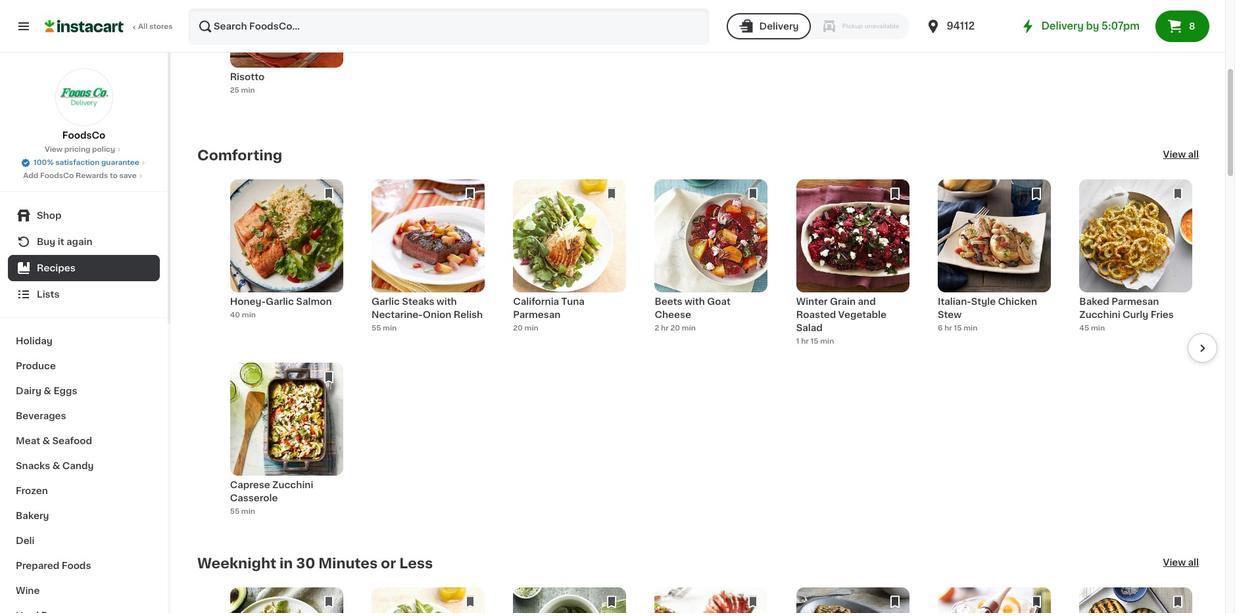 Task type: locate. For each thing, give the bounding box(es) containing it.
recipe card group containing california tuna parmesan
[[513, 180, 626, 342]]

0 vertical spatial view all link
[[1163, 148, 1199, 164]]

1 horizontal spatial zucchini
[[1079, 311, 1120, 320]]

2 view all link from the top
[[1163, 556, 1199, 572]]

0 horizontal spatial delivery
[[759, 22, 799, 31]]

delivery for delivery
[[759, 22, 799, 31]]

0 horizontal spatial 20
[[513, 325, 523, 332]]

0 horizontal spatial zucchini
[[272, 481, 313, 490]]

dairy
[[16, 387, 41, 396]]

0 horizontal spatial garlic
[[266, 298, 294, 307]]

20
[[513, 325, 523, 332], [670, 325, 680, 332]]

1 horizontal spatial 55 min
[[372, 325, 397, 332]]

seafood
[[52, 437, 92, 446]]

tuna
[[561, 298, 585, 307]]

buy it again link
[[8, 229, 160, 255]]

prepared foods link
[[8, 554, 160, 579]]

1 horizontal spatial 20
[[670, 325, 680, 332]]

min for honey-garlic salmon
[[242, 312, 256, 319]]

1 all from the top
[[1188, 150, 1199, 159]]

0 vertical spatial &
[[44, 387, 51, 396]]

foodsco link
[[55, 68, 113, 142]]

min
[[241, 87, 255, 94], [242, 312, 256, 319], [383, 325, 397, 332], [524, 325, 538, 332], [682, 325, 696, 332], [964, 325, 977, 332], [1091, 325, 1105, 332], [820, 338, 834, 345], [241, 508, 255, 515]]

& left candy
[[52, 462, 60, 471]]

5:07pm
[[1102, 21, 1140, 31]]

satisfaction
[[55, 159, 99, 166]]

min down beets with goat cheese
[[682, 325, 696, 332]]

55 min for garlic steaks with nectarine-onion relish
[[372, 325, 397, 332]]

vegetable
[[838, 311, 886, 320]]

min down california tuna parmesan
[[524, 325, 538, 332]]

view all
[[1163, 150, 1199, 159], [1163, 558, 1199, 568]]

& left eggs
[[44, 387, 51, 396]]

caprese zucchini casserole
[[230, 481, 313, 503]]

with up onion
[[437, 298, 457, 307]]

min for california tuna parmesan
[[524, 325, 538, 332]]

beets with goat cheese
[[655, 298, 731, 320]]

94112
[[947, 21, 975, 31]]

recipes
[[37, 264, 75, 273]]

0 vertical spatial 55
[[372, 325, 381, 332]]

beverages link
[[8, 404, 160, 429]]

winter
[[796, 298, 828, 307]]

1 horizontal spatial 55
[[372, 325, 381, 332]]

zucchini down baked
[[1079, 311, 1120, 320]]

1 vertical spatial view all
[[1163, 558, 1199, 568]]

meat & seafood
[[16, 437, 92, 446]]

min down salad
[[820, 338, 834, 345]]

55 for garlic steaks with nectarine-onion relish
[[372, 325, 381, 332]]

add
[[23, 172, 38, 180]]

0 vertical spatial zucchini
[[1079, 311, 1120, 320]]

hr right 6
[[944, 325, 952, 332]]

15 down stew
[[954, 325, 962, 332]]

hr right the 2
[[661, 325, 669, 332]]

with left goat
[[685, 298, 705, 307]]

0 vertical spatial foodsco
[[62, 131, 105, 140]]

zucchini up the casserole
[[272, 481, 313, 490]]

1 vertical spatial view all link
[[1163, 556, 1199, 572]]

1 vertical spatial all
[[1188, 558, 1199, 568]]

1 horizontal spatial 15
[[954, 325, 962, 332]]

1 with from the left
[[437, 298, 457, 307]]

delivery inside delivery button
[[759, 22, 799, 31]]

1 horizontal spatial with
[[685, 298, 705, 307]]

0 horizontal spatial 55 min
[[230, 508, 255, 515]]

min for garlic steaks with nectarine-onion relish
[[383, 325, 397, 332]]

stew
[[938, 311, 962, 320]]

comforting
[[197, 149, 282, 163]]

1 vertical spatial 55
[[230, 508, 239, 515]]

zucchini
[[1079, 311, 1120, 320], [272, 481, 313, 490]]

None search field
[[188, 8, 709, 45]]

view pricing policy link
[[45, 145, 123, 155]]

rewards
[[76, 172, 108, 180]]

min for risotto
[[241, 87, 255, 94]]

beverages
[[16, 412, 66, 421]]

dairy & eggs
[[16, 387, 77, 396]]

0 vertical spatial 15
[[954, 325, 962, 332]]

guarantee
[[101, 159, 139, 166]]

parmesan
[[1112, 298, 1159, 307], [513, 311, 561, 320]]

1 view all from the top
[[1163, 150, 1199, 159]]

beets
[[655, 298, 682, 307]]

& for snacks
[[52, 462, 60, 471]]

1 20 from the left
[[513, 325, 523, 332]]

1 vertical spatial parmesan
[[513, 311, 561, 320]]

buy
[[37, 237, 55, 247]]

1 horizontal spatial hr
[[801, 338, 809, 345]]

6 hr 15 min
[[938, 325, 977, 332]]

2 vertical spatial &
[[52, 462, 60, 471]]

with inside beets with goat cheese
[[685, 298, 705, 307]]

1 vertical spatial foodsco
[[40, 172, 74, 180]]

item carousel region
[[197, 180, 1217, 525]]

in
[[280, 557, 293, 571]]

recipe card group
[[230, 180, 343, 342], [372, 180, 485, 342], [513, 180, 626, 342], [655, 180, 768, 342], [796, 180, 909, 347], [938, 180, 1051, 342], [1079, 180, 1192, 342], [230, 363, 343, 525], [230, 588, 343, 614], [372, 588, 485, 614], [513, 588, 626, 614], [655, 588, 768, 614], [796, 588, 909, 614], [938, 588, 1051, 614], [1079, 588, 1192, 614]]

0 horizontal spatial 55
[[230, 508, 239, 515]]

delivery inside delivery by 5:07pm link
[[1041, 21, 1084, 31]]

weeknight in 30 minutes or less
[[197, 557, 433, 571]]

0 vertical spatial all
[[1188, 150, 1199, 159]]

0 horizontal spatial with
[[437, 298, 457, 307]]

recipe card group containing beets with goat cheese
[[655, 180, 768, 342]]

parmesan inside california tuna parmesan
[[513, 311, 561, 320]]

min down nectarine-
[[383, 325, 397, 332]]

1 vertical spatial zucchini
[[272, 481, 313, 490]]

garlic left the salmon
[[266, 298, 294, 307]]

1 horizontal spatial parmesan
[[1112, 298, 1159, 307]]

foods
[[62, 562, 91, 571]]

hr for italian-style chicken stew
[[944, 325, 952, 332]]

1 horizontal spatial garlic
[[372, 298, 400, 307]]

2 garlic from the left
[[372, 298, 400, 307]]

0 vertical spatial 55 min
[[372, 325, 397, 332]]

0 vertical spatial view all
[[1163, 150, 1199, 159]]

20 down california
[[513, 325, 523, 332]]

100%
[[34, 159, 54, 166]]

instacart logo image
[[45, 18, 124, 34]]

55 min down nectarine-
[[372, 325, 397, 332]]

candy
[[62, 462, 94, 471]]

1 view all link from the top
[[1163, 148, 1199, 164]]

deli
[[16, 537, 35, 546]]

min right 45
[[1091, 325, 1105, 332]]

min down honey- at the left of page
[[242, 312, 256, 319]]

steaks
[[402, 298, 434, 307]]

1 horizontal spatial delivery
[[1041, 21, 1084, 31]]

goat
[[707, 298, 731, 307]]

chicken
[[998, 298, 1037, 307]]

parmesan inside baked parmesan zucchini curly fries
[[1112, 298, 1159, 307]]

0 horizontal spatial hr
[[661, 325, 669, 332]]

view for weeknight in 30 minutes or less
[[1163, 558, 1186, 568]]

0 vertical spatial parmesan
[[1112, 298, 1159, 307]]

2 view all from the top
[[1163, 558, 1199, 568]]

1 vertical spatial &
[[42, 437, 50, 446]]

1 vertical spatial 15
[[810, 338, 818, 345]]

with inside garlic steaks with nectarine-onion relish
[[437, 298, 457, 307]]

parmesan up curly
[[1112, 298, 1159, 307]]

policy
[[92, 146, 115, 153]]

roasted
[[796, 311, 836, 320]]

view pricing policy
[[45, 146, 115, 153]]

40
[[230, 312, 240, 319]]

less
[[399, 557, 433, 571]]

55 min
[[372, 325, 397, 332], [230, 508, 255, 515]]

add foodsco rewards to save
[[23, 172, 137, 180]]

2 horizontal spatial hr
[[944, 325, 952, 332]]

hr right the 1
[[801, 338, 809, 345]]

55 min down the casserole
[[230, 508, 255, 515]]

0 horizontal spatial 15
[[810, 338, 818, 345]]

foodsco down 100%
[[40, 172, 74, 180]]

risotto
[[230, 73, 264, 82]]

min down the casserole
[[241, 508, 255, 515]]

& right meat
[[42, 437, 50, 446]]

15
[[954, 325, 962, 332], [810, 338, 818, 345]]

0 horizontal spatial parmesan
[[513, 311, 561, 320]]

baked parmesan zucchini curly fries
[[1079, 298, 1174, 320]]

15 down salad
[[810, 338, 818, 345]]

garlic up nectarine-
[[372, 298, 400, 307]]

55 down nectarine-
[[372, 325, 381, 332]]

meat & seafood link
[[8, 429, 160, 454]]

20 down cheese
[[670, 325, 680, 332]]

min down the risotto
[[241, 87, 255, 94]]

55 down the casserole
[[230, 508, 239, 515]]

wine link
[[8, 579, 160, 604]]

parmesan down california
[[513, 311, 561, 320]]

2 with from the left
[[685, 298, 705, 307]]

delivery button
[[726, 13, 811, 39]]

all
[[1188, 150, 1199, 159], [1188, 558, 1199, 568]]

2 all from the top
[[1188, 558, 1199, 568]]

recipe card group containing honey-garlic salmon
[[230, 180, 343, 342]]

foodsco up view pricing policy link
[[62, 131, 105, 140]]

view all link for comforting
[[1163, 148, 1199, 164]]

1 vertical spatial 55 min
[[230, 508, 255, 515]]

94112 button
[[926, 8, 1004, 45]]

recipe card group containing baked parmesan zucchini curly fries
[[1079, 180, 1192, 342]]

meat
[[16, 437, 40, 446]]

prepared
[[16, 562, 59, 571]]

lists link
[[8, 281, 160, 308]]

hr
[[661, 325, 669, 332], [944, 325, 952, 332], [801, 338, 809, 345]]



Task type: vqa. For each thing, say whether or not it's contained in the screenshot.
Apply on the bottom
no



Task type: describe. For each thing, give the bounding box(es) containing it.
holiday
[[16, 337, 52, 346]]

nectarine-
[[372, 311, 423, 320]]

cheese
[[655, 311, 691, 320]]

snacks
[[16, 462, 50, 471]]

minutes
[[318, 557, 378, 571]]

garlic steaks with nectarine-onion relish
[[372, 298, 483, 320]]

italian-style chicken stew
[[938, 298, 1037, 320]]

100% satisfaction guarantee
[[34, 159, 139, 166]]

frozen link
[[8, 479, 160, 504]]

buy it again
[[37, 237, 92, 247]]

15 for winter grain and roasted vegetable salad
[[810, 338, 818, 345]]

zucchini inside baked parmesan zucchini curly fries
[[1079, 311, 1120, 320]]

shop
[[37, 211, 61, 220]]

grain
[[830, 298, 856, 307]]

garlic inside garlic steaks with nectarine-onion relish
[[372, 298, 400, 307]]

min for caprese zucchini casserole
[[241, 508, 255, 515]]

45
[[1079, 325, 1089, 332]]

Search field
[[189, 9, 708, 43]]

snacks & candy
[[16, 462, 94, 471]]

all stores
[[138, 23, 173, 30]]

delivery for delivery by 5:07pm
[[1041, 21, 1084, 31]]

view for comforting
[[1163, 150, 1186, 159]]

recipe card group containing caprese zucchini casserole
[[230, 363, 343, 525]]

style
[[971, 298, 996, 307]]

all for weeknight in 30 minutes or less
[[1188, 558, 1199, 568]]

frozen
[[16, 487, 48, 496]]

italian-
[[938, 298, 971, 307]]

recipes link
[[8, 255, 160, 281]]

and
[[858, 298, 876, 307]]

bakery link
[[8, 504, 160, 529]]

recipe card group containing winter grain and roasted vegetable salad
[[796, 180, 909, 347]]

25
[[230, 87, 239, 94]]

onion
[[423, 311, 451, 320]]

1 hr 15 min
[[796, 338, 834, 345]]

shop link
[[8, 203, 160, 229]]

california tuna parmesan
[[513, 298, 585, 320]]

45 min
[[1079, 325, 1105, 332]]

lists
[[37, 290, 59, 299]]

relish
[[454, 311, 483, 320]]

& for meat
[[42, 437, 50, 446]]

eggs
[[54, 387, 77, 396]]

wine
[[16, 587, 40, 596]]

honey-
[[230, 298, 266, 307]]

zucchini inside caprese zucchini casserole
[[272, 481, 313, 490]]

baked
[[1079, 298, 1109, 307]]

15 for italian-style chicken stew
[[954, 325, 962, 332]]

snacks & candy link
[[8, 454, 160, 479]]

dairy & eggs link
[[8, 379, 160, 404]]

recipe card group containing garlic steaks with nectarine-onion relish
[[372, 180, 485, 342]]

salmon
[[296, 298, 332, 307]]

add foodsco rewards to save link
[[23, 171, 144, 182]]

min for baked parmesan zucchini curly fries
[[1091, 325, 1105, 332]]

20 min
[[513, 325, 538, 332]]

caprese
[[230, 481, 270, 490]]

recipe card group containing italian-style chicken stew
[[938, 180, 1051, 342]]

all
[[138, 23, 147, 30]]

curly
[[1123, 311, 1148, 320]]

30
[[296, 557, 315, 571]]

produce
[[16, 362, 56, 371]]

delivery by 5:07pm
[[1041, 21, 1140, 31]]

salad
[[796, 324, 823, 333]]

all for comforting
[[1188, 150, 1199, 159]]

55 for caprese zucchini casserole
[[230, 508, 239, 515]]

bakery
[[16, 512, 49, 521]]

view all for weeknight in 30 minutes or less
[[1163, 558, 1199, 568]]

honey-garlic salmon
[[230, 298, 332, 307]]

pricing
[[64, 146, 90, 153]]

california
[[513, 298, 559, 307]]

8
[[1189, 22, 1195, 31]]

all stores link
[[45, 8, 174, 45]]

1 garlic from the left
[[266, 298, 294, 307]]

stores
[[149, 23, 173, 30]]

55 min for caprese zucchini casserole
[[230, 508, 255, 515]]

by
[[1086, 21, 1099, 31]]

foodsco logo image
[[55, 68, 113, 126]]

produce link
[[8, 354, 160, 379]]

min down italian-style chicken stew
[[964, 325, 977, 332]]

prepared foods
[[16, 562, 91, 571]]

8 button
[[1155, 11, 1209, 42]]

& for dairy
[[44, 387, 51, 396]]

or
[[381, 557, 396, 571]]

view all link for weeknight in 30 minutes or less
[[1163, 556, 1199, 572]]

6
[[938, 325, 943, 332]]

it
[[58, 237, 64, 247]]

2 20 from the left
[[670, 325, 680, 332]]

weeknight
[[197, 557, 276, 571]]

hr for winter grain and roasted vegetable salad
[[801, 338, 809, 345]]

save
[[119, 172, 137, 180]]

25 min
[[230, 87, 255, 94]]

holiday link
[[8, 329, 160, 354]]

to
[[110, 172, 118, 180]]

again
[[66, 237, 92, 247]]

fries
[[1151, 311, 1174, 320]]

deli link
[[8, 529, 160, 554]]

view all for comforting
[[1163, 150, 1199, 159]]

service type group
[[726, 13, 910, 39]]

2 hr 20 min
[[655, 325, 696, 332]]

100% satisfaction guarantee button
[[20, 155, 147, 168]]

hr for beets with goat cheese
[[661, 325, 669, 332]]



